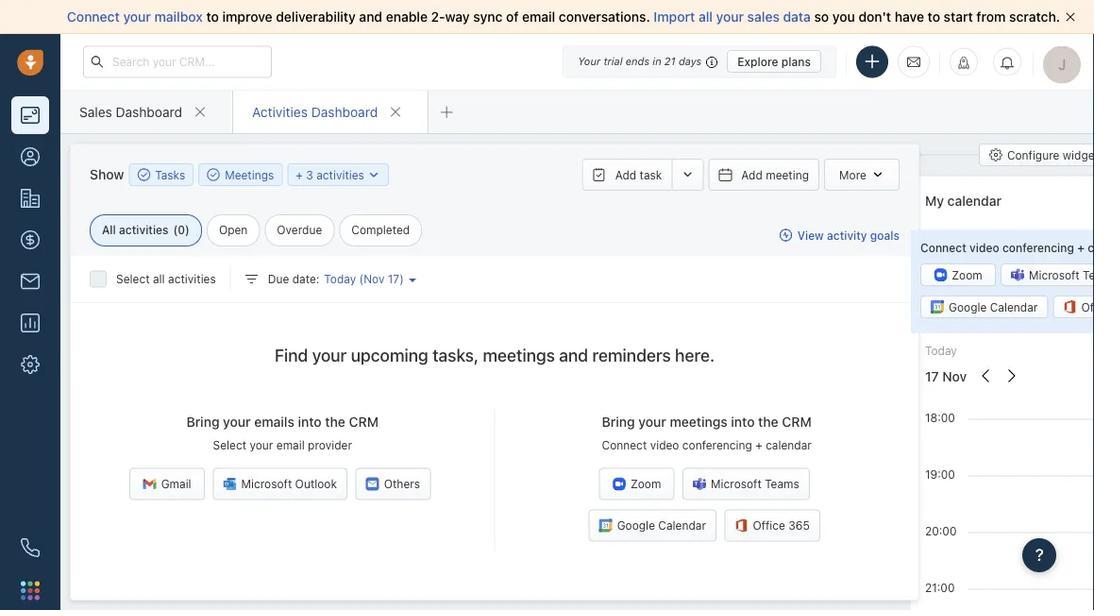 Task type: vqa. For each thing, say whether or not it's contained in the screenshot.
Google Calendar to the bottom
yes



Task type: locate. For each thing, give the bounding box(es) containing it.
email right of
[[522, 9, 556, 25]]

your for bring your emails into the crm select your email provider
[[223, 414, 251, 430]]

1 horizontal spatial all
[[699, 9, 713, 25]]

connect inside bring your meetings into the crm connect video conferencing + calendar
[[602, 439, 647, 452]]

1 horizontal spatial connect
[[602, 439, 647, 452]]

view activity goals link
[[780, 227, 900, 243]]

1 horizontal spatial google
[[949, 300, 987, 314]]

1 vertical spatial zoom
[[631, 477, 662, 490]]

) for all activities ( 0 )
[[185, 223, 190, 237]]

calendar down microsoft teams button
[[659, 519, 706, 532]]

add meeting
[[742, 168, 809, 181]]

connect down my
[[921, 241, 967, 254]]

dashboard for activities dashboard
[[311, 104, 378, 119]]

0 vertical spatial select
[[116, 272, 150, 286]]

+ left c on the top right
[[1078, 241, 1085, 254]]

dashboard for sales dashboard
[[116, 104, 182, 119]]

bring up gmail
[[187, 414, 220, 430]]

microsoft inside 'button'
[[241, 477, 292, 490]]

google calendar button for microsoft teams
[[589, 509, 717, 542]]

connect left mailbox
[[67, 9, 120, 25]]

calendar
[[990, 300, 1038, 314], [659, 519, 706, 532]]

meetings
[[225, 168, 274, 181]]

0 vertical spatial email
[[522, 9, 556, 25]]

17
[[388, 272, 400, 286], [926, 369, 939, 385]]

2 crm from the left
[[782, 414, 812, 430]]

connect
[[67, 9, 120, 25], [921, 241, 967, 254], [602, 439, 647, 452]]

0 vertical spatial calendar
[[948, 193, 1002, 209]]

1 horizontal spatial to
[[928, 9, 941, 25]]

0 horizontal spatial conferencing
[[683, 439, 753, 452]]

plans
[[782, 55, 811, 68]]

configure widge button
[[979, 144, 1095, 166]]

more button
[[825, 159, 900, 191], [825, 159, 900, 191]]

have
[[895, 9, 925, 25]]

select all activities
[[116, 272, 216, 286]]

21
[[665, 55, 676, 68]]

your trial ends in 21 days
[[578, 55, 702, 68]]

1 horizontal spatial dashboard
[[311, 104, 378, 119]]

connect down the 'reminders'
[[602, 439, 647, 452]]

and left the 'reminders'
[[559, 345, 589, 365]]

email inside bring your emails into the crm select your email provider
[[277, 439, 305, 452]]

today for today
[[926, 344, 958, 357]]

email
[[522, 9, 556, 25], [277, 439, 305, 452]]

bring down the 'reminders'
[[602, 414, 635, 430]]

gmail
[[161, 477, 191, 490]]

zoom button down connect video conferencing + c
[[921, 263, 996, 286]]

goals
[[871, 228, 900, 242]]

email down emails
[[277, 439, 305, 452]]

the inside bring your emails into the crm select your email provider
[[325, 414, 346, 430]]

1 vertical spatial calendar
[[766, 439, 812, 452]]

what's new image
[[958, 56, 971, 69]]

google calendar for microsoft teams
[[617, 519, 706, 532]]

0 horizontal spatial video
[[650, 439, 680, 452]]

conversations.
[[559, 9, 651, 25]]

1 vertical spatial today
[[926, 344, 958, 357]]

upcoming
[[351, 345, 429, 365]]

1 bring from the left
[[187, 414, 220, 430]]

activities
[[317, 168, 364, 181], [119, 223, 169, 237], [168, 272, 216, 286]]

into inside bring your emails into the crm select your email provider
[[298, 414, 322, 430]]

1 vertical spatial )
[[400, 272, 404, 286]]

2 vertical spatial +
[[756, 439, 763, 452]]

0 horizontal spatial (
[[173, 223, 178, 237]]

1 vertical spatial google
[[617, 519, 655, 532]]

1 horizontal spatial bring
[[602, 414, 635, 430]]

your down emails
[[250, 439, 273, 452]]

calendar
[[948, 193, 1002, 209], [766, 439, 812, 452]]

( up select all activities
[[173, 223, 178, 237]]

your left mailbox
[[123, 9, 151, 25]]

) left open
[[185, 223, 190, 237]]

2 vertical spatial connect
[[602, 439, 647, 452]]

0 vertical spatial today
[[324, 272, 356, 286]]

1 to from the left
[[206, 9, 219, 25]]

google calendar button
[[921, 296, 1049, 318], [589, 509, 717, 542]]

0 vertical spatial nov
[[364, 272, 385, 286]]

0 horizontal spatial +
[[296, 168, 303, 181]]

0 horizontal spatial calendar
[[766, 439, 812, 452]]

1 vertical spatial connect
[[921, 241, 967, 254]]

overdue
[[277, 223, 322, 237]]

select up microsoft outlook 'button' on the bottom left of page
[[213, 439, 247, 452]]

1 the from the left
[[325, 414, 346, 430]]

1 horizontal spatial google calendar button
[[921, 296, 1049, 318]]

1 horizontal spatial email
[[522, 9, 556, 25]]

bring inside bring your emails into the crm select your email provider
[[187, 414, 220, 430]]

0 vertical spatial activities
[[317, 168, 364, 181]]

activities for 3
[[317, 168, 364, 181]]

microsoft
[[1029, 268, 1080, 281], [241, 477, 292, 490], [711, 477, 762, 490]]

your right find
[[312, 345, 347, 365]]

18:00
[[926, 412, 956, 425]]

1 vertical spatial google calendar
[[617, 519, 706, 532]]

all right the import
[[699, 9, 713, 25]]

nov
[[364, 272, 385, 286], [943, 369, 967, 385]]

)
[[185, 223, 190, 237], [400, 272, 404, 286]]

zoom button
[[921, 263, 996, 286], [599, 468, 675, 500]]

+ up microsoft teams
[[756, 439, 763, 452]]

outlook
[[295, 477, 337, 490]]

activities inside button
[[317, 168, 364, 181]]

1 horizontal spatial conferencing
[[1003, 241, 1075, 254]]

1 vertical spatial zoom button
[[599, 468, 675, 500]]

21:00
[[926, 582, 955, 595]]

dashboard right sales
[[116, 104, 182, 119]]

0 vertical spatial zoom button
[[921, 263, 996, 286]]

add meeting button
[[709, 159, 820, 191]]

your for bring your meetings into the crm connect video conferencing + calendar
[[639, 414, 667, 430]]

your for find your upcoming tasks, meetings and reminders here.
[[312, 345, 347, 365]]

0 horizontal spatial to
[[206, 9, 219, 25]]

bring for bring your meetings into the crm
[[602, 414, 635, 430]]

0 horizontal spatial bring
[[187, 414, 220, 430]]

microsoft outlook button
[[213, 468, 348, 500]]

into up provider
[[298, 414, 322, 430]]

the inside bring your meetings into the crm connect video conferencing + calendar
[[759, 414, 779, 430]]

zoom down bring your meetings into the crm connect video conferencing + calendar
[[631, 477, 662, 490]]

1 horizontal spatial )
[[400, 272, 404, 286]]

and left enable
[[359, 9, 383, 25]]

meetings right tasks,
[[483, 345, 555, 365]]

add inside "button"
[[616, 168, 637, 181]]

your
[[123, 9, 151, 25], [716, 9, 744, 25], [312, 345, 347, 365], [223, 414, 251, 430], [639, 414, 667, 430], [250, 439, 273, 452]]

deliverability
[[276, 9, 356, 25]]

1 horizontal spatial microsoft
[[711, 477, 762, 490]]

microsoft left te
[[1029, 268, 1080, 281]]

google calendar for microsoft te
[[949, 300, 1038, 314]]

1 vertical spatial 17
[[926, 369, 939, 385]]

1 horizontal spatial zoom
[[952, 268, 983, 281]]

microsoft te button
[[1001, 263, 1095, 286]]

to left start
[[928, 9, 941, 25]]

0 horizontal spatial google
[[617, 519, 655, 532]]

0 horizontal spatial and
[[359, 9, 383, 25]]

0 horizontal spatial into
[[298, 414, 322, 430]]

select
[[116, 272, 150, 286], [213, 439, 247, 452]]

crm inside bring your emails into the crm select your email provider
[[349, 414, 379, 430]]

2 bring from the left
[[602, 414, 635, 430]]

zoom
[[952, 268, 983, 281], [631, 477, 662, 490]]

to
[[206, 9, 219, 25], [928, 9, 941, 25]]

days
[[679, 55, 702, 68]]

+ 3 activities link
[[296, 166, 381, 184]]

crm up teams
[[782, 414, 812, 430]]

into
[[298, 414, 322, 430], [731, 414, 755, 430]]

the
[[325, 414, 346, 430], [759, 414, 779, 430]]

dashboard up + 3 activities link
[[311, 104, 378, 119]]

( down the completed
[[359, 272, 364, 286]]

all
[[699, 9, 713, 25], [153, 272, 165, 286]]

0 horizontal spatial microsoft
[[241, 477, 292, 490]]

google calendar down microsoft teams button
[[617, 519, 706, 532]]

1 horizontal spatial into
[[731, 414, 755, 430]]

2 horizontal spatial connect
[[921, 241, 967, 254]]

into up microsoft teams button
[[731, 414, 755, 430]]

conferencing up microsoft te button
[[1003, 241, 1075, 254]]

1 horizontal spatial nov
[[943, 369, 967, 385]]

1 horizontal spatial and
[[559, 345, 589, 365]]

all down all activities ( 0 )
[[153, 272, 165, 286]]

microsoft teams
[[711, 477, 800, 490]]

17 down the completed
[[388, 272, 400, 286]]

conferencing up microsoft teams button
[[683, 439, 753, 452]]

1 vertical spatial conferencing
[[683, 439, 753, 452]]

the for meetings
[[759, 414, 779, 430]]

1 vertical spatial nov
[[943, 369, 967, 385]]

bring your meetings into the crm connect video conferencing + calendar
[[602, 414, 812, 452]]

into inside bring your meetings into the crm connect video conferencing + calendar
[[731, 414, 755, 430]]

microsoft left teams
[[711, 477, 762, 490]]

add for add task
[[616, 168, 637, 181]]

1 add from the left
[[616, 168, 637, 181]]

today ( nov 17 )
[[324, 272, 404, 286]]

add inside button
[[742, 168, 763, 181]]

enable
[[386, 9, 428, 25]]

1 vertical spatial +
[[1078, 241, 1085, 254]]

add
[[616, 168, 637, 181], [742, 168, 763, 181]]

0 horizontal spatial nov
[[364, 272, 385, 286]]

1 crm from the left
[[349, 414, 379, 430]]

scratch.
[[1010, 9, 1061, 25]]

1 horizontal spatial +
[[756, 439, 763, 452]]

your left "sales"
[[716, 9, 744, 25]]

0 horizontal spatial add
[[616, 168, 637, 181]]

today up 17 nov on the right of page
[[926, 344, 958, 357]]

1 vertical spatial meetings
[[670, 414, 728, 430]]

your down the 'reminders'
[[639, 414, 667, 430]]

activities right 3
[[317, 168, 364, 181]]

0 horizontal spatial crm
[[349, 414, 379, 430]]

+ left 3
[[296, 168, 303, 181]]

your inside bring your meetings into the crm connect video conferencing + calendar
[[639, 414, 667, 430]]

0 horizontal spatial today
[[324, 272, 356, 286]]

the up provider
[[325, 414, 346, 430]]

0 vertical spatial +
[[296, 168, 303, 181]]

1 horizontal spatial zoom button
[[921, 263, 996, 286]]

1 vertical spatial calendar
[[659, 519, 706, 532]]

activities right all
[[119, 223, 169, 237]]

calendar up teams
[[766, 439, 812, 452]]

1 vertical spatial email
[[277, 439, 305, 452]]

activities down '0'
[[168, 272, 216, 286]]

of
[[506, 9, 519, 25]]

tasks
[[155, 168, 185, 181]]

crm inside bring your meetings into the crm connect video conferencing + calendar
[[782, 414, 812, 430]]

conferencing
[[1003, 241, 1075, 254], [683, 439, 753, 452]]

add for add meeting
[[742, 168, 763, 181]]

2 into from the left
[[731, 414, 755, 430]]

video inside bring your meetings into the crm connect video conferencing + calendar
[[650, 439, 680, 452]]

1 horizontal spatial google calendar
[[949, 300, 1038, 314]]

zoom button for microsoft teams
[[599, 468, 675, 500]]

bring for bring your emails into the crm
[[187, 414, 220, 430]]

close image
[[1066, 12, 1076, 22]]

0 vertical spatial video
[[970, 241, 1000, 254]]

configure widge
[[1008, 148, 1095, 162]]

add task button
[[582, 159, 672, 191]]

2 horizontal spatial +
[[1078, 241, 1085, 254]]

0 horizontal spatial google calendar button
[[589, 509, 717, 542]]

0 horizontal spatial zoom button
[[599, 468, 675, 500]]

1 horizontal spatial meetings
[[670, 414, 728, 430]]

google calendar down connect video conferencing + c
[[949, 300, 1038, 314]]

select down all activities ( 0 )
[[116, 272, 150, 286]]

completed
[[352, 223, 410, 237]]

connect video conferencing + c
[[921, 241, 1095, 254]]

0 vertical spatial google
[[949, 300, 987, 314]]

1 horizontal spatial crm
[[782, 414, 812, 430]]

1 horizontal spatial video
[[970, 241, 1000, 254]]

0 horizontal spatial calendar
[[659, 519, 706, 532]]

0 vertical spatial google calendar
[[949, 300, 1038, 314]]

add left task
[[616, 168, 637, 181]]

1 horizontal spatial select
[[213, 439, 247, 452]]

0 horizontal spatial google calendar
[[617, 519, 706, 532]]

your left emails
[[223, 414, 251, 430]]

the for emails
[[325, 414, 346, 430]]

dashboard
[[116, 104, 182, 119], [311, 104, 378, 119]]

crm
[[349, 414, 379, 430], [782, 414, 812, 430]]

microsoft teams button
[[683, 468, 810, 500]]

2 the from the left
[[759, 414, 779, 430]]

1 vertical spatial (
[[359, 272, 364, 286]]

select inside bring your emails into the crm select your email provider
[[213, 439, 247, 452]]

1 horizontal spatial calendar
[[990, 300, 1038, 314]]

0 horizontal spatial the
[[325, 414, 346, 430]]

crm up provider
[[349, 414, 379, 430]]

2 add from the left
[[742, 168, 763, 181]]

1 vertical spatial google calendar button
[[589, 509, 717, 542]]

zoom down connect video conferencing + c
[[952, 268, 983, 281]]

1 vertical spatial all
[[153, 272, 165, 286]]

to right mailbox
[[206, 9, 219, 25]]

) down the completed
[[400, 272, 404, 286]]

1 vertical spatial video
[[650, 439, 680, 452]]

today
[[324, 272, 356, 286], [926, 344, 958, 357]]

my calendar
[[926, 193, 1002, 209]]

the up microsoft teams
[[759, 414, 779, 430]]

google calendar
[[949, 300, 1038, 314], [617, 519, 706, 532]]

0 vertical spatial google calendar button
[[921, 296, 1049, 318]]

0 vertical spatial (
[[173, 223, 178, 237]]

0 horizontal spatial dashboard
[[116, 104, 182, 119]]

zoom button down bring your meetings into the crm connect video conferencing + calendar
[[599, 468, 675, 500]]

and
[[359, 9, 383, 25], [559, 345, 589, 365]]

conferencing inside bring your meetings into the crm connect video conferencing + calendar
[[683, 439, 753, 452]]

0 horizontal spatial zoom
[[631, 477, 662, 490]]

0 horizontal spatial meetings
[[483, 345, 555, 365]]

into for emails
[[298, 414, 322, 430]]

0 vertical spatial calendar
[[990, 300, 1038, 314]]

microsoft left outlook at bottom left
[[241, 477, 292, 490]]

down image
[[368, 169, 381, 182]]

phone image
[[21, 538, 40, 557]]

0 vertical spatial and
[[359, 9, 383, 25]]

zoom for microsoft teams
[[631, 477, 662, 490]]

meetings down here.
[[670, 414, 728, 430]]

0 vertical spatial zoom
[[952, 268, 983, 281]]

+ 3 activities button
[[287, 163, 389, 186]]

0 vertical spatial 17
[[388, 272, 400, 286]]

1 horizontal spatial the
[[759, 414, 779, 430]]

today right date:
[[324, 272, 356, 286]]

calendar right my
[[948, 193, 1002, 209]]

nov up 18:00
[[943, 369, 967, 385]]

add left meeting
[[742, 168, 763, 181]]

1 horizontal spatial today
[[926, 344, 958, 357]]

2 dashboard from the left
[[311, 104, 378, 119]]

start
[[944, 9, 974, 25]]

nov down the completed
[[364, 272, 385, 286]]

1 dashboard from the left
[[116, 104, 182, 119]]

1 horizontal spatial (
[[359, 272, 364, 286]]

calendar down microsoft te button
[[990, 300, 1038, 314]]

) for today ( nov 17 )
[[400, 272, 404, 286]]

all
[[102, 223, 116, 237]]

others
[[384, 477, 420, 490]]

office 365 button
[[725, 509, 821, 542]]

0 horizontal spatial connect
[[67, 9, 120, 25]]

bring inside bring your meetings into the crm connect video conferencing + calendar
[[602, 414, 635, 430]]

widge
[[1063, 148, 1095, 162]]

1 into from the left
[[298, 414, 322, 430]]

17 up 18:00
[[926, 369, 939, 385]]



Task type: describe. For each thing, give the bounding box(es) containing it.
sales dashboard
[[79, 104, 182, 119]]

configure
[[1008, 148, 1060, 162]]

connect for connect video conferencing + c
[[921, 241, 967, 254]]

zoom for microsoft te
[[952, 268, 983, 281]]

data
[[783, 9, 811, 25]]

activities
[[252, 104, 308, 119]]

Search your CRM... text field
[[83, 46, 272, 78]]

+ inside button
[[296, 168, 303, 181]]

way
[[445, 9, 470, 25]]

activity
[[827, 228, 868, 242]]

0
[[178, 223, 185, 237]]

all activities ( 0 )
[[102, 223, 190, 237]]

your for connect your mailbox to improve deliverability and enable 2-way sync of email conversations. import all your sales data so you don't have to start from scratch.
[[123, 9, 151, 25]]

date:
[[292, 272, 320, 286]]

te
[[1083, 268, 1095, 281]]

google for microsoft teams
[[617, 519, 655, 532]]

crm for bring your meetings into the crm
[[782, 414, 812, 430]]

due
[[268, 272, 289, 286]]

you
[[833, 9, 856, 25]]

explore plans
[[738, 55, 811, 68]]

teams
[[765, 477, 800, 490]]

provider
[[308, 439, 352, 452]]

so
[[815, 9, 829, 25]]

today for today ( nov 17 )
[[324, 272, 356, 286]]

connect your mailbox to improve deliverability and enable 2-way sync of email conversations. import all your sales data so you don't have to start from scratch.
[[67, 9, 1061, 25]]

calendar inside bring your meetings into the crm connect video conferencing + calendar
[[766, 439, 812, 452]]

google for microsoft te
[[949, 300, 987, 314]]

microsoft for bring your emails into the crm
[[241, 477, 292, 490]]

improve
[[222, 9, 273, 25]]

from
[[977, 9, 1006, 25]]

calendar for microsoft teams
[[659, 519, 706, 532]]

connect your mailbox link
[[67, 9, 206, 25]]

meeting
[[766, 168, 809, 181]]

open
[[219, 223, 248, 237]]

find your upcoming tasks, meetings and reminders here.
[[275, 345, 715, 365]]

connect for connect your mailbox to improve deliverability and enable 2-way sync of email conversations. import all your sales data so you don't have to start from scratch.
[[67, 9, 120, 25]]

3
[[306, 168, 313, 181]]

tasks,
[[433, 345, 479, 365]]

reminders
[[593, 345, 671, 365]]

activities dashboard
[[252, 104, 378, 119]]

zoom button for microsoft te
[[921, 263, 996, 286]]

add task
[[616, 168, 662, 181]]

import all your sales data link
[[654, 9, 815, 25]]

due date:
[[268, 272, 320, 286]]

gmail button
[[130, 468, 205, 500]]

bring your emails into the crm select your email provider
[[187, 414, 379, 452]]

1 horizontal spatial calendar
[[948, 193, 1002, 209]]

trial
[[604, 55, 623, 68]]

2 to from the left
[[928, 9, 941, 25]]

more
[[840, 168, 867, 181]]

your
[[578, 55, 601, 68]]

here.
[[675, 345, 715, 365]]

task
[[640, 168, 662, 181]]

0 vertical spatial conferencing
[[1003, 241, 1075, 254]]

19:00
[[926, 468, 956, 481]]

20:00
[[926, 525, 957, 538]]

microsoft outlook
[[241, 477, 337, 490]]

sales
[[748, 9, 780, 25]]

c
[[1088, 241, 1095, 254]]

show
[[90, 167, 124, 182]]

365
[[789, 519, 810, 532]]

calendar for microsoft te
[[990, 300, 1038, 314]]

find
[[275, 345, 308, 365]]

+ inside bring your meetings into the crm connect video conferencing + calendar
[[756, 439, 763, 452]]

sales
[[79, 104, 112, 119]]

import
[[654, 9, 695, 25]]

1 vertical spatial activities
[[119, 223, 169, 237]]

1 vertical spatial and
[[559, 345, 589, 365]]

phone element
[[11, 529, 49, 567]]

off button
[[1053, 296, 1095, 318]]

0 horizontal spatial select
[[116, 272, 150, 286]]

freshworks switcher image
[[21, 581, 40, 600]]

1 horizontal spatial 17
[[926, 369, 939, 385]]

don't
[[859, 9, 892, 25]]

0 horizontal spatial 17
[[388, 272, 400, 286]]

emails
[[254, 414, 295, 430]]

0 vertical spatial meetings
[[483, 345, 555, 365]]

my
[[926, 193, 944, 209]]

0 horizontal spatial all
[[153, 272, 165, 286]]

view activity goals
[[798, 228, 900, 242]]

mailbox
[[154, 9, 203, 25]]

meetings inside bring your meetings into the crm connect video conferencing + calendar
[[670, 414, 728, 430]]

office 365
[[753, 519, 810, 532]]

2-
[[431, 9, 445, 25]]

office
[[753, 519, 786, 532]]

+ 3 activities
[[296, 168, 364, 181]]

sync
[[473, 9, 503, 25]]

view
[[798, 228, 824, 242]]

2 horizontal spatial microsoft
[[1029, 268, 1080, 281]]

microsoft for bring your meetings into the crm
[[711, 477, 762, 490]]

activities for all
[[168, 272, 216, 286]]

0 vertical spatial all
[[699, 9, 713, 25]]

crm for bring your emails into the crm
[[349, 414, 379, 430]]

others button
[[355, 468, 431, 500]]

send email image
[[908, 54, 921, 70]]

into for meetings
[[731, 414, 755, 430]]

explore plans link
[[727, 50, 822, 73]]

ends
[[626, 55, 650, 68]]

google calendar button for microsoft te
[[921, 296, 1049, 318]]

17 nov
[[926, 369, 967, 385]]

explore
[[738, 55, 779, 68]]

in
[[653, 55, 662, 68]]



